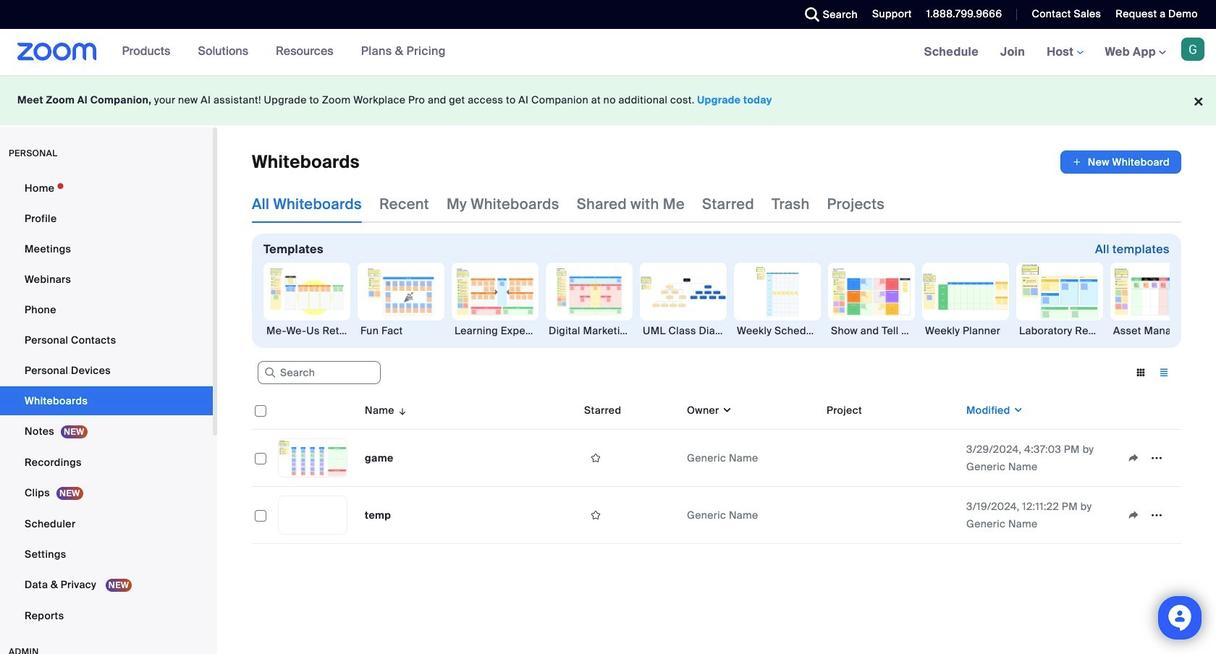 Task type: describe. For each thing, give the bounding box(es) containing it.
share image for more options for game image
[[1123, 452, 1146, 465]]

asset management element
[[1111, 324, 1198, 338]]

meetings navigation
[[914, 29, 1217, 76]]

digital marketing canvas element
[[546, 324, 633, 338]]

personal menu menu
[[0, 174, 213, 632]]

Search text field
[[258, 362, 381, 385]]

click to star the whiteboard game image
[[585, 452, 608, 465]]

weekly planner element
[[923, 324, 1010, 338]]

uml class diagram element
[[640, 324, 727, 338]]

thumbnail of temp image
[[279, 497, 347, 535]]

grid mode, not selected image
[[1130, 367, 1153, 380]]

show and tell with a twist element
[[829, 324, 916, 338]]

weekly schedule element
[[734, 324, 821, 338]]

product information navigation
[[111, 29, 457, 75]]

cell for more options for temp image
[[821, 487, 961, 545]]

add image
[[1073, 155, 1083, 169]]

profile picture image
[[1182, 38, 1205, 61]]

more options for game image
[[1146, 452, 1169, 465]]



Task type: vqa. For each thing, say whether or not it's contained in the screenshot.
second "window new" IMAGE
no



Task type: locate. For each thing, give the bounding box(es) containing it.
2 share image from the top
[[1123, 509, 1146, 522]]

list mode, selected image
[[1153, 367, 1176, 380]]

application
[[1061, 151, 1182, 174], [252, 392, 1182, 545], [1123, 448, 1176, 469], [1123, 505, 1176, 527]]

share image
[[1123, 452, 1146, 465], [1123, 509, 1146, 522]]

fun fact element
[[358, 324, 445, 338]]

footer
[[0, 75, 1217, 125]]

learning experience canvas element
[[452, 324, 539, 338]]

share image for more options for temp image
[[1123, 509, 1146, 522]]

click to star the whiteboard temp image
[[585, 509, 608, 522]]

game element
[[365, 452, 394, 465]]

temp element
[[365, 509, 391, 522]]

1 vertical spatial share image
[[1123, 509, 1146, 522]]

share image up more options for temp image
[[1123, 452, 1146, 465]]

1 share image from the top
[[1123, 452, 1146, 465]]

banner
[[0, 29, 1217, 76]]

thumbnail of game image
[[279, 440, 347, 477]]

more options for temp image
[[1146, 509, 1169, 522]]

me-we-us retrospective element
[[264, 324, 351, 338]]

cell for more options for game image
[[821, 430, 961, 487]]

cell
[[821, 430, 961, 487], [821, 487, 961, 545]]

laboratory report element
[[1017, 324, 1104, 338]]

0 vertical spatial share image
[[1123, 452, 1146, 465]]

1 cell from the top
[[821, 430, 961, 487]]

arrow down image
[[395, 402, 408, 419]]

share image down more options for game image
[[1123, 509, 1146, 522]]

zoom logo image
[[17, 43, 97, 61]]

2 cell from the top
[[821, 487, 961, 545]]

tabs of all whiteboard page tab list
[[252, 185, 885, 223]]



